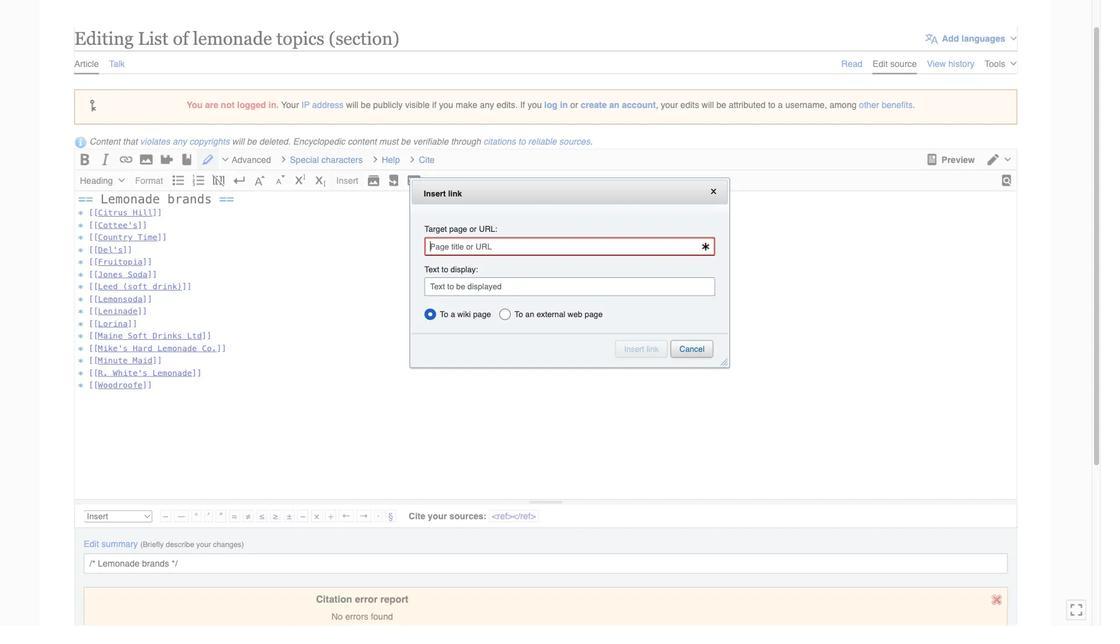 Task type: locate. For each thing, give the bounding box(es) containing it.
0 horizontal spatial your
[[196, 541, 211, 549]]

article
[[74, 59, 99, 69]]

to inside option
[[515, 310, 523, 319]]

target page or url:
[[425, 224, 498, 234]]

0 vertical spatial or
[[571, 100, 578, 110]]

0 horizontal spatial insert
[[336, 175, 359, 185]]

to right the text
[[442, 265, 449, 274]]

citation
[[316, 594, 352, 605]]

1 horizontal spatial insert link
[[624, 345, 659, 354]]

1 horizontal spatial to
[[519, 137, 526, 147]]

to an external web page
[[515, 310, 603, 319]]

cite for cite your sources: <ref></ref>
[[409, 511, 426, 522]]

be
[[361, 100, 371, 110], [717, 100, 727, 110], [247, 137, 257, 147], [401, 137, 411, 147]]

cite for cite
[[419, 154, 435, 165]]

insert down cite dropdown button
[[424, 189, 446, 198]]

url:
[[479, 224, 498, 234]]

1 horizontal spatial or
[[571, 100, 578, 110]]

0 horizontal spatial an
[[526, 310, 535, 319]]

cite inside dropdown button
[[419, 154, 435, 165]]

. down create
[[590, 137, 593, 147]]

make
[[456, 100, 478, 110]]

edit summary link
[[84, 539, 138, 549]]

1 vertical spatial edit
[[84, 539, 99, 549]]

article link
[[74, 51, 99, 74]]

page right web in the right of the page
[[585, 310, 603, 319]]

page inside "option"
[[473, 310, 491, 319]]

0 vertical spatial any
[[480, 100, 494, 110]]

←
[[342, 511, 351, 522]]

log in link
[[545, 100, 568, 110]]

that
[[123, 137, 138, 147]]

0 horizontal spatial to
[[440, 310, 449, 319]]

summary
[[101, 539, 138, 549]]

an left the external
[[526, 310, 535, 319]]

sources
[[559, 137, 590, 147]]

reliable
[[528, 137, 557, 147]]

your right ,
[[661, 100, 678, 110]]

citations
[[484, 137, 516, 147]]

1 vertical spatial insert
[[424, 189, 446, 198]]

1 you from the left
[[439, 100, 453, 110]]

0 vertical spatial insert
[[336, 175, 359, 185]]

talk link
[[109, 51, 125, 73]]

to inside "option"
[[440, 310, 449, 319]]

will up advanced "dropdown button"
[[232, 137, 244, 147]]

your right describe
[[196, 541, 211, 549]]

1 to from the left
[[440, 310, 449, 319]]

1 vertical spatial an
[[526, 310, 535, 319]]

cancel
[[680, 345, 705, 354]]

option group
[[425, 306, 716, 325]]

(briefly
[[140, 541, 164, 549]]

insert link
[[424, 189, 462, 198], [624, 345, 659, 354]]

among
[[830, 100, 857, 110]]

page right wiki
[[473, 310, 491, 319]]

talk
[[109, 59, 125, 69]]

≈
[[232, 511, 237, 522]]

→ link
[[356, 510, 372, 523]]

to
[[440, 310, 449, 319], [515, 310, 523, 319]]

2 vertical spatial to
[[442, 265, 449, 274]]

0 vertical spatial insert link
[[424, 189, 462, 198]]

preview button
[[922, 149, 980, 170]]

a left username,
[[778, 100, 783, 110]]

0 horizontal spatial to
[[442, 265, 449, 274]]

your
[[661, 100, 678, 110], [428, 511, 447, 522], [196, 541, 211, 549]]

main content
[[69, 21, 1025, 627]]

.
[[913, 100, 916, 110], [590, 137, 593, 147]]

0 horizontal spatial link
[[448, 189, 462, 198]]

insert inside button
[[624, 345, 645, 354]]

0 horizontal spatial or
[[470, 224, 477, 234]]

2 horizontal spatial insert
[[624, 345, 645, 354]]

log
[[545, 100, 558, 110]]

edits.
[[497, 100, 518, 110]]

1 vertical spatial link
[[647, 345, 659, 354]]

sources:
[[450, 511, 487, 522]]

—
[[177, 511, 186, 522]]

cancel button
[[671, 341, 714, 358]]

any left edits.
[[480, 100, 494, 110]]

an right create
[[609, 100, 620, 110]]

2 you from the left
[[528, 100, 542, 110]]

÷
[[328, 511, 333, 522]]

format
[[135, 175, 163, 185]]

editing
[[74, 28, 134, 49]]

1 horizontal spatial you
[[528, 100, 542, 110]]

± link
[[284, 510, 295, 523]]

2 horizontal spatial your
[[661, 100, 678, 110]]

option group inside insert link dialog
[[425, 306, 716, 325]]

1 vertical spatial or
[[470, 224, 477, 234]]

insert left the cancel
[[624, 345, 645, 354]]

in
[[560, 100, 568, 110]]

or left the url:
[[470, 224, 477, 234]]

to right attributed
[[768, 100, 776, 110]]

·
[[377, 511, 380, 522]]

to left the external
[[515, 310, 523, 319]]

any right the violates at top
[[173, 137, 187, 147]]

2 to from the left
[[515, 310, 523, 319]]

or inside insert link dialog
[[470, 224, 477, 234]]

will right edits
[[702, 100, 714, 110]]

1 vertical spatial insert link
[[624, 345, 659, 354]]

0 vertical spatial to
[[768, 100, 776, 110]]

0 vertical spatial cite
[[419, 154, 435, 165]]

1 vertical spatial cite
[[409, 511, 426, 522]]

a inside "option"
[[451, 310, 455, 319]]

cite down verifiable
[[419, 154, 435, 165]]

insert link inside the "insert link" button
[[624, 345, 659, 354]]

edit left source
[[873, 59, 888, 69]]

you right if
[[528, 100, 542, 110]]

2 horizontal spatial to
[[768, 100, 776, 110]]

1 vertical spatial to
[[519, 137, 526, 147]]

0 horizontal spatial a
[[451, 310, 455, 319]]

″ link
[[216, 510, 227, 523]]

2 horizontal spatial page
[[585, 310, 603, 319]]

page
[[449, 224, 467, 234], [473, 310, 491, 319], [585, 310, 603, 319]]

1 horizontal spatial link
[[647, 345, 659, 354]]

2 horizontal spatial will
[[702, 100, 714, 110]]

cite right § link
[[409, 511, 426, 522]]

be up advanced
[[247, 137, 257, 147]]

citation error report
[[316, 594, 409, 605]]

other
[[859, 100, 880, 110]]

2 vertical spatial your
[[196, 541, 211, 549]]

errors
[[345, 612, 369, 622]]

to left wiki
[[440, 310, 449, 319]]

0 horizontal spatial any
[[173, 137, 187, 147]]

. down source
[[913, 100, 916, 110]]

any
[[480, 100, 494, 110], [173, 137, 187, 147]]

you right the if
[[439, 100, 453, 110]]

account
[[622, 100, 656, 110]]

edit source link
[[873, 51, 917, 74]]

no errors found
[[332, 612, 393, 622]]

1 vertical spatial a
[[451, 310, 455, 319]]

add languages
[[942, 33, 1006, 44]]

or
[[571, 100, 578, 110], [470, 224, 477, 234]]

through
[[451, 137, 481, 147]]

insert link up target
[[424, 189, 462, 198]]

,
[[656, 100, 659, 110]]

a left wiki
[[451, 310, 455, 319]]

edit left 'summary'
[[84, 539, 99, 549]]

be right must
[[401, 137, 411, 147]]

2 vertical spatial insert
[[624, 345, 645, 354]]

None text field
[[84, 554, 1008, 574]]

none text field inside main content
[[84, 554, 1008, 574]]

0 horizontal spatial .
[[590, 137, 593, 147]]

≤
[[259, 511, 264, 522]]

link
[[448, 189, 462, 198], [647, 345, 659, 354]]

be left publicly
[[361, 100, 371, 110]]

view history link
[[927, 51, 975, 73]]

your left sources:
[[428, 511, 447, 522]]

≥
[[273, 511, 278, 522]]

0 vertical spatial your
[[661, 100, 678, 110]]

to left reliable
[[519, 137, 526, 147]]

link left the cancel
[[647, 345, 659, 354]]

0 vertical spatial .
[[913, 100, 916, 110]]

languages
[[962, 33, 1006, 44]]

editing list of lemonade topics (section)
[[74, 28, 400, 49]]

1 horizontal spatial .
[[913, 100, 916, 110]]

or right the in
[[571, 100, 578, 110]]

1 vertical spatial your
[[428, 511, 447, 522]]

a
[[778, 100, 783, 110], [451, 310, 455, 319]]

1 horizontal spatial edit
[[873, 59, 888, 69]]

0 horizontal spatial edit
[[84, 539, 99, 549]]

will
[[346, 100, 359, 110], [702, 100, 714, 110], [232, 137, 244, 147]]

1 horizontal spatial to
[[515, 310, 523, 319]]

help
[[382, 154, 400, 165]]

link up target page or url:
[[448, 189, 462, 198]]

1 horizontal spatial an
[[609, 100, 620, 110]]

0 horizontal spatial will
[[232, 137, 244, 147]]

1 horizontal spatial page
[[473, 310, 491, 319]]

0 horizontal spatial you
[[439, 100, 453, 110]]

to inside insert link dialog
[[442, 265, 449, 274]]

1 horizontal spatial a
[[778, 100, 783, 110]]

switch editor image
[[980, 149, 1017, 170]]

cite button
[[408, 149, 442, 170]]

page right target
[[449, 224, 467, 234]]

page inside option
[[585, 310, 603, 319]]

to
[[768, 100, 776, 110], [519, 137, 526, 147], [442, 265, 449, 274]]

″
[[219, 511, 223, 522]]

encyclopedic
[[293, 137, 345, 147]]

an
[[609, 100, 620, 110], [526, 310, 535, 319]]

be left attributed
[[717, 100, 727, 110]]

will right address
[[346, 100, 359, 110]]

changes)
[[213, 541, 244, 549]]

insert link left the cancel
[[624, 345, 659, 354]]

option group containing to a wiki page
[[425, 306, 716, 325]]

insert down the content that violates any copyrights will be deleted. encyclopedic content must be verifiable through citations to reliable sources .
[[336, 175, 359, 185]]

to a wiki page
[[440, 310, 491, 319]]

view history
[[927, 59, 975, 69]]

0 vertical spatial a
[[778, 100, 783, 110]]

0 vertical spatial edit
[[873, 59, 888, 69]]

are
[[205, 100, 218, 110]]



Task type: vqa. For each thing, say whether or not it's contained in the screenshot.
REGION
no



Task type: describe. For each thing, give the bounding box(es) containing it.
<ref></ref> link
[[489, 510, 539, 523]]

· link
[[374, 510, 383, 523]]

link inside button
[[647, 345, 659, 354]]

÷ link
[[325, 510, 336, 523]]

ip
[[302, 100, 310, 110]]

tools
[[985, 59, 1006, 69]]

≤ link
[[256, 510, 267, 523]]

0 vertical spatial link
[[448, 189, 462, 198]]

main content containing editing
[[69, 21, 1025, 627]]

to for to a wiki page
[[440, 310, 449, 319]]

<ref></ref>
[[492, 511, 536, 522]]

content that violates any copyrights will be deleted. encyclopedic content must be verifiable through citations to reliable sources .
[[89, 137, 593, 147]]

external
[[537, 310, 566, 319]]

Target page or URL: text field
[[425, 237, 716, 256]]

To a wiki page radio
[[425, 309, 491, 324]]

— link
[[174, 510, 189, 523]]

× link
[[311, 510, 323, 523]]

–
[[163, 511, 168, 522]]

°
[[195, 511, 198, 522]]

must
[[379, 137, 398, 147]]

° link
[[192, 510, 201, 523]]

found
[[371, 612, 393, 622]]

insert link dialog
[[407, 175, 733, 371]]

topics
[[277, 28, 325, 49]]

To an external web page radio
[[499, 306, 603, 324]]

– link
[[160, 510, 171, 523]]

address
[[312, 100, 344, 110]]

ip address link
[[302, 100, 344, 110]]

(section)
[[329, 28, 400, 49]]

language progressive image
[[926, 32, 938, 45]]

Text to display: text field
[[425, 278, 716, 296]]

advanced
[[232, 154, 271, 165]]

in.
[[269, 100, 279, 110]]

describe
[[166, 541, 194, 549]]

your
[[281, 100, 299, 110]]

to for to an external web page
[[515, 310, 523, 319]]

insert link button
[[616, 341, 668, 358]]

×
[[314, 511, 319, 522]]

source
[[891, 59, 917, 69]]

web
[[568, 310, 583, 319]]

logged
[[237, 100, 266, 110]]

0 vertical spatial an
[[609, 100, 620, 110]]

§
[[388, 511, 393, 522]]

≠ link
[[243, 510, 254, 523]]

±
[[287, 511, 292, 522]]

← link
[[339, 510, 354, 523]]

− link
[[297, 510, 309, 523]]

view
[[927, 59, 946, 69]]

attributed
[[729, 100, 766, 110]]

1 horizontal spatial any
[[480, 100, 494, 110]]

deleted.
[[259, 137, 291, 147]]

publicly
[[373, 100, 403, 110]]

a inside main content
[[778, 100, 783, 110]]

edit summary (briefly describe your changes)
[[84, 539, 244, 549]]

1 horizontal spatial your
[[428, 511, 447, 522]]

edit for edit summary (briefly describe your changes)
[[84, 539, 99, 549]]

violates
[[140, 137, 170, 147]]

create an account link
[[581, 100, 656, 110]]

1 horizontal spatial insert
[[424, 189, 446, 198]]

content
[[348, 137, 377, 147]]

username,
[[786, 100, 827, 110]]

edits
[[681, 100, 700, 110]]

edit for edit source
[[873, 59, 888, 69]]

′
[[207, 511, 210, 522]]

1 vertical spatial any
[[173, 137, 187, 147]]

list
[[138, 28, 169, 49]]

fullscreen image
[[1071, 604, 1083, 617]]

cite your sources: <ref></ref>
[[409, 511, 536, 522]]

display:
[[451, 265, 478, 274]]

0 horizontal spatial page
[[449, 224, 467, 234]]

1 horizontal spatial will
[[346, 100, 359, 110]]

if
[[520, 100, 525, 110]]

′ link
[[204, 510, 213, 523]]

report
[[381, 594, 409, 605]]

text to display:
[[425, 265, 478, 274]]

target
[[425, 224, 447, 234]]

1 vertical spatial .
[[590, 137, 593, 147]]

your inside the edit summary (briefly describe your changes)
[[196, 541, 211, 549]]

error
[[355, 594, 378, 605]]

if
[[432, 100, 437, 110]]

≈ link
[[229, 510, 240, 523]]

wiki
[[458, 310, 471, 319]]

close image
[[991, 594, 1004, 607]]

copyrights
[[189, 137, 230, 147]]

0 horizontal spatial insert link
[[424, 189, 462, 198]]

benefits
[[882, 100, 913, 110]]

gripsmall diagonal se image
[[719, 357, 728, 366]]

text
[[425, 265, 440, 274]]

≠
[[246, 511, 251, 522]]

you
[[187, 100, 203, 110]]

violates any copyrights link
[[140, 137, 230, 147]]

§ link
[[385, 510, 397, 523]]

an inside to an external web page option
[[526, 310, 535, 319]]

or inside main content
[[571, 100, 578, 110]]

you are not logged in. your ip address will be publicly visible if you make any edits. if you log in or create an account , your edits will be attributed to a username, among other benefits .
[[187, 100, 916, 110]]



